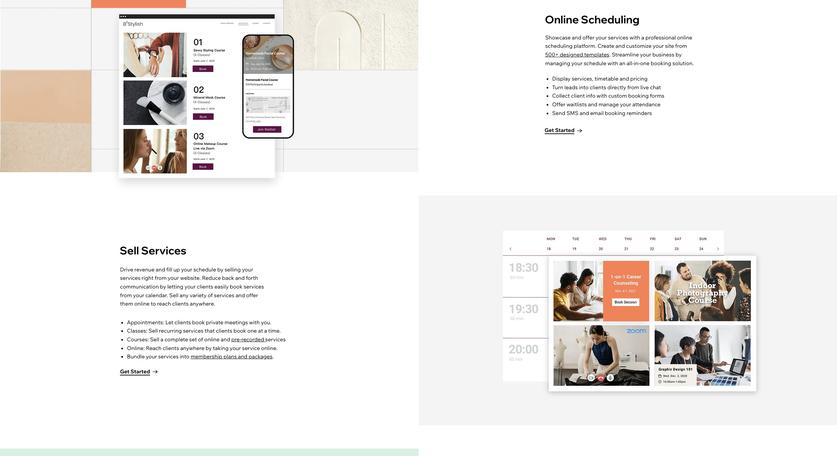 Task type: locate. For each thing, give the bounding box(es) containing it.
2 vertical spatial online
[[204, 336, 220, 343]]

scheduling
[[581, 13, 640, 26]]

designed
[[560, 51, 583, 58]]

0 horizontal spatial get started link
[[120, 367, 160, 376]]

0 horizontal spatial one
[[248, 327, 257, 334]]

1 vertical spatial offer
[[246, 292, 258, 298]]

of inside drive revenue and fill up your schedule by selling your services right from your website. reduce back and forth communication by letting your clients easily book services from your calendar. sell any variety of services and offer them online to reach clients anywhere.
[[208, 292, 213, 298]]

scheduling
[[546, 43, 573, 49]]

services inside showcase and offer your services with a professional online scheduling platform. create and customize your site from 500+ designed templates
[[608, 34, 629, 41]]

with left an
[[608, 60, 619, 66]]

one left at
[[248, 327, 257, 334]]

0 horizontal spatial get
[[120, 368, 129, 375]]

sell down letting
[[169, 292, 179, 298]]

1 vertical spatial .
[[273, 353, 274, 360]]

drive
[[120, 266, 133, 273]]

booking down manage
[[605, 110, 626, 116]]

1 horizontal spatial online
[[204, 336, 220, 343]]

customize
[[627, 43, 652, 49]]

leads
[[565, 84, 578, 91]]

membership
[[191, 353, 222, 360]]

by up solution.
[[676, 51, 682, 58]]

up
[[174, 266, 180, 273]]

forth
[[246, 275, 258, 281]]

0 vertical spatial of
[[208, 292, 213, 298]]

services down drive
[[120, 275, 141, 281]]

get for online scheduling
[[545, 127, 554, 133]]

your up the website.
[[181, 266, 192, 273]]

schedule down templates
[[584, 60, 607, 66]]

offer up the platform.
[[583, 34, 595, 41]]

your down the website.
[[185, 283, 196, 290]]

0 vertical spatial into
[[579, 84, 589, 91]]

from
[[676, 43, 688, 49], [628, 84, 640, 91], [155, 275, 167, 281], [120, 292, 132, 298]]

started for online
[[556, 127, 575, 133]]

0 horizontal spatial .
[[273, 353, 274, 360]]

0 horizontal spatial online
[[134, 300, 150, 307]]

service
[[242, 345, 260, 351]]

turn
[[553, 84, 564, 91]]

sell down appointments:
[[149, 327, 158, 334]]

send
[[553, 110, 566, 116]]

anywhere
[[180, 345, 205, 351]]

0 vertical spatial get started link
[[545, 126, 585, 135]]

offer
[[583, 34, 595, 41], [246, 292, 258, 298]]

0 vertical spatial get started
[[545, 127, 575, 133]]

of inside the appointments: let clients book private meetings with you. classes: sell recurring services that clients book one at a time. courses: sell a complete set of online and pre-recorded services online: reach clients anywhere by taking your service online. bundle your services into membership plans and packages .
[[198, 336, 203, 343]]

1 vertical spatial of
[[198, 336, 203, 343]]

one right "all-"
[[641, 60, 650, 66]]

into inside display services, timetable and pricing turn leads into clients directly from live chat collect client info with custom booking forms offer waitlists and manage your attendance send sms and email booking reminders
[[579, 84, 589, 91]]

1 vertical spatial into
[[180, 353, 190, 360]]

2 horizontal spatial online
[[678, 34, 693, 41]]

1 vertical spatial online
[[134, 300, 150, 307]]

fill
[[166, 266, 172, 273]]

private
[[206, 319, 224, 326]]

of up anywhere.
[[208, 292, 213, 298]]

clients
[[590, 84, 607, 91], [197, 283, 213, 290], [172, 300, 189, 307], [175, 319, 191, 326], [216, 327, 232, 334], [163, 345, 179, 351]]

get started down send
[[545, 127, 575, 133]]

online inside showcase and offer your services with a professional online scheduling platform. create and customize your site from 500+ designed templates
[[678, 34, 693, 41]]

an
[[620, 60, 626, 66]]

0 horizontal spatial get started
[[120, 368, 150, 375]]

sms
[[567, 110, 579, 116]]

get started link
[[545, 126, 585, 135], [120, 367, 160, 376]]

get down bundle
[[120, 368, 129, 375]]

clients down reduce
[[197, 283, 213, 290]]

1 horizontal spatial of
[[208, 292, 213, 298]]

started for sell
[[131, 368, 150, 375]]

platform.
[[574, 43, 597, 49]]

with
[[630, 34, 641, 41], [608, 60, 619, 66], [597, 92, 608, 99], [249, 319, 260, 326]]

1 horizontal spatial offer
[[583, 34, 595, 41]]

a
[[642, 34, 645, 41], [264, 327, 267, 334], [161, 336, 164, 343]]

timetable
[[595, 75, 619, 82]]

with inside . streamline your business by managing your schedule with an all-in-one booking solution.
[[608, 60, 619, 66]]

get started link for sell
[[120, 367, 160, 376]]

by up calendar.
[[160, 283, 166, 290]]

complete
[[165, 336, 188, 343]]

get started for sell
[[120, 368, 150, 375]]

services down the reach
[[158, 353, 179, 360]]

by inside the appointments: let clients book private meetings with you. classes: sell recurring services that clients book one at a time. courses: sell a complete set of online and pre-recorded services online: reach clients anywhere by taking your service online. bundle your services into membership plans and packages .
[[206, 345, 212, 351]]

variety
[[190, 292, 207, 298]]

your down communication
[[133, 292, 144, 298]]

1 vertical spatial get started
[[120, 368, 150, 375]]

0 vertical spatial online
[[678, 34, 693, 41]]

1 horizontal spatial .
[[610, 51, 611, 58]]

with inside the appointments: let clients book private meetings with you. classes: sell recurring services that clients book one at a time. courses: sell a complete set of online and pre-recorded services online: reach clients anywhere by taking your service online. bundle your services into membership plans and packages .
[[249, 319, 260, 326]]

2 horizontal spatial a
[[642, 34, 645, 41]]

solution.
[[673, 60, 694, 66]]

to
[[151, 300, 156, 307]]

1 vertical spatial get started link
[[120, 367, 160, 376]]

0 vertical spatial started
[[556, 127, 575, 133]]

services up create
[[608, 34, 629, 41]]

. down create
[[610, 51, 611, 58]]

get started link for online
[[545, 126, 585, 135]]

of
[[208, 292, 213, 298], [198, 336, 203, 343]]

a right at
[[264, 327, 267, 334]]

500+
[[546, 51, 559, 58]]

get down send
[[545, 127, 554, 133]]

online left to
[[134, 300, 150, 307]]

started down bundle
[[131, 368, 150, 375]]

offer
[[553, 101, 566, 108]]

1 horizontal spatial get started
[[545, 127, 575, 133]]

1 vertical spatial get
[[120, 368, 129, 375]]

your down 500+ designed templates link
[[572, 60, 583, 66]]

0 vertical spatial a
[[642, 34, 645, 41]]

book down back
[[230, 283, 243, 290]]

display services, timetable and pricing turn leads into clients directly from live chat collect client info with custom booking forms offer waitlists and manage your attendance send sms and email booking reminders
[[553, 75, 665, 116]]

get started link down send
[[545, 126, 585, 135]]

into
[[579, 84, 589, 91], [180, 353, 190, 360]]

forms
[[650, 92, 665, 99]]

0 vertical spatial booking
[[651, 60, 672, 66]]

0 horizontal spatial started
[[131, 368, 150, 375]]

. down the online.
[[273, 353, 274, 360]]

0 vertical spatial get
[[545, 127, 554, 133]]

1 horizontal spatial one
[[641, 60, 650, 66]]

booking down business
[[651, 60, 672, 66]]

1 vertical spatial started
[[131, 368, 150, 375]]

get
[[545, 127, 554, 133], [120, 368, 129, 375]]

site
[[666, 43, 675, 49]]

plans
[[224, 353, 237, 360]]

1 horizontal spatial schedule
[[584, 60, 607, 66]]

get for sell services
[[120, 368, 129, 375]]

let
[[165, 319, 173, 326]]

one
[[641, 60, 650, 66], [248, 327, 257, 334]]

business
[[653, 51, 675, 58]]

online
[[678, 34, 693, 41], [134, 300, 150, 307], [204, 336, 220, 343]]

online down that
[[204, 336, 220, 343]]

book
[[230, 283, 243, 290], [192, 319, 205, 326], [234, 327, 246, 334]]

by up the membership
[[206, 345, 212, 351]]

image of a list of classes on a wix bookings website on desktop and mobile. image
[[99, 0, 299, 196]]

get started down bundle
[[120, 368, 150, 375]]

and
[[572, 34, 582, 41], [616, 43, 625, 49], [620, 75, 630, 82], [588, 101, 598, 108], [580, 110, 589, 116], [156, 266, 165, 273], [235, 275, 245, 281], [236, 292, 245, 298], [221, 336, 230, 343], [238, 353, 248, 360]]

0 horizontal spatial a
[[161, 336, 164, 343]]

reminders
[[627, 110, 652, 116]]

.
[[610, 51, 611, 58], [273, 353, 274, 360]]

your down professional
[[653, 43, 664, 49]]

1 vertical spatial schedule
[[194, 266, 216, 273]]

a up the reach
[[161, 336, 164, 343]]

from down fill
[[155, 275, 167, 281]]

book up pre-
[[234, 327, 246, 334]]

1 vertical spatial a
[[264, 327, 267, 334]]

0 horizontal spatial of
[[198, 336, 203, 343]]

recurring
[[159, 327, 182, 334]]

1 horizontal spatial started
[[556, 127, 575, 133]]

clients up info on the top right
[[590, 84, 607, 91]]

booking inside . streamline your business by managing your schedule with an all-in-one booking solution.
[[651, 60, 672, 66]]

1 vertical spatial book
[[192, 319, 205, 326]]

1 vertical spatial one
[[248, 327, 257, 334]]

online.
[[261, 345, 278, 351]]

2 vertical spatial a
[[161, 336, 164, 343]]

0 horizontal spatial into
[[180, 353, 190, 360]]

meetings
[[225, 319, 248, 326]]

0 vertical spatial one
[[641, 60, 650, 66]]

showcase
[[546, 34, 571, 41]]

from right site
[[676, 43, 688, 49]]

clients down any
[[172, 300, 189, 307]]

from down pricing
[[628, 84, 640, 91]]

waitlists
[[567, 101, 587, 108]]

. streamline your business by managing your schedule with an all-in-one booking solution.
[[546, 51, 694, 66]]

into down anywhere
[[180, 353, 190, 360]]

of right set
[[198, 336, 203, 343]]

pre-recorded link
[[232, 336, 265, 343]]

by inside . streamline your business by managing your schedule with an all-in-one booking solution.
[[676, 51, 682, 58]]

your
[[596, 34, 607, 41], [653, 43, 664, 49], [641, 51, 652, 58], [572, 60, 583, 66], [620, 101, 632, 108], [181, 266, 192, 273], [242, 266, 253, 273], [168, 275, 179, 281], [185, 283, 196, 290], [133, 292, 144, 298], [230, 345, 241, 351], [146, 353, 157, 360]]

all-
[[627, 60, 634, 66]]

schedule up reduce
[[194, 266, 216, 273]]

sell
[[120, 244, 139, 257], [169, 292, 179, 298], [149, 327, 158, 334], [150, 336, 159, 343]]

a up customize
[[642, 34, 645, 41]]

calendar.
[[146, 292, 168, 298]]

0 vertical spatial offer
[[583, 34, 595, 41]]

pricing
[[631, 75, 648, 82]]

1 horizontal spatial get started link
[[545, 126, 585, 135]]

0 horizontal spatial schedule
[[194, 266, 216, 273]]

your down custom
[[620, 101, 632, 108]]

2 horizontal spatial booking
[[651, 60, 672, 66]]

with up at
[[249, 319, 260, 326]]

your down customize
[[641, 51, 652, 58]]

clients down complete
[[163, 345, 179, 351]]

offer down forth
[[246, 292, 258, 298]]

pre-
[[232, 336, 242, 343]]

2 vertical spatial book
[[234, 327, 246, 334]]

0 vertical spatial .
[[610, 51, 611, 58]]

1 horizontal spatial get
[[545, 127, 554, 133]]

services
[[608, 34, 629, 41], [120, 275, 141, 281], [244, 283, 264, 290], [214, 292, 235, 298], [183, 327, 204, 334], [265, 336, 286, 343], [158, 353, 179, 360]]

booking down live
[[629, 92, 649, 99]]

0 horizontal spatial offer
[[246, 292, 258, 298]]

services up set
[[183, 327, 204, 334]]

manage
[[599, 101, 619, 108]]

get started
[[545, 127, 575, 133], [120, 368, 150, 375]]

1 horizontal spatial into
[[579, 84, 589, 91]]

sell services
[[120, 244, 186, 257]]

get started link down bundle
[[120, 367, 160, 376]]

online right professional
[[678, 34, 693, 41]]

with up manage
[[597, 92, 608, 99]]

book up that
[[192, 319, 205, 326]]

started down send
[[556, 127, 575, 133]]

back
[[222, 275, 234, 281]]

schedule
[[584, 60, 607, 66], [194, 266, 216, 273]]

into down services, at the right top of page
[[579, 84, 589, 91]]

communication
[[120, 283, 159, 290]]

with up customize
[[630, 34, 641, 41]]

started
[[556, 127, 575, 133], [131, 368, 150, 375]]

0 vertical spatial schedule
[[584, 60, 607, 66]]

services down forth
[[244, 283, 264, 290]]

get started for online
[[545, 127, 575, 133]]

0 vertical spatial book
[[230, 283, 243, 290]]

classes:
[[127, 327, 147, 334]]

display
[[553, 75, 571, 82]]

1 horizontal spatial booking
[[629, 92, 649, 99]]

your up letting
[[168, 275, 179, 281]]

2 vertical spatial booking
[[605, 110, 626, 116]]

managing
[[546, 60, 571, 66]]



Task type: vqa. For each thing, say whether or not it's contained in the screenshot.
Featured projects LINK
no



Task type: describe. For each thing, give the bounding box(es) containing it.
from up them
[[120, 292, 132, 298]]

that
[[205, 327, 215, 334]]

online scheduling
[[545, 13, 640, 26]]

directly
[[608, 84, 627, 91]]

online:
[[127, 345, 145, 351]]

500+ designed templates link
[[546, 51, 610, 58]]

bundle
[[127, 353, 145, 360]]

with inside display services, timetable and pricing turn leads into clients directly from live chat collect client info with custom booking forms offer waitlists and manage your attendance send sms and email booking reminders
[[597, 92, 608, 99]]

selling
[[225, 266, 241, 273]]

website.
[[180, 275, 201, 281]]

your down pre-
[[230, 345, 241, 351]]

offer inside drive revenue and fill up your schedule by selling your services right from your website. reduce back and forth communication by letting your clients easily book services from your calendar. sell any variety of services and offer them online to reach clients anywhere.
[[246, 292, 258, 298]]

client
[[571, 92, 585, 99]]

sell inside drive revenue and fill up your schedule by selling your services right from your website. reduce back and forth communication by letting your clients easily book services from your calendar. sell any variety of services and offer them online to reach clients anywhere.
[[169, 292, 179, 298]]

services down easily
[[214, 292, 235, 298]]

revenue
[[135, 266, 155, 273]]

reach
[[146, 345, 162, 351]]

your up forth
[[242, 266, 253, 273]]

letting
[[167, 283, 183, 290]]

from inside display services, timetable and pricing turn leads into clients directly from live chat collect client info with custom booking forms offer waitlists and manage your attendance send sms and email booking reminders
[[628, 84, 640, 91]]

templates
[[585, 51, 610, 58]]

your up create
[[596, 34, 607, 41]]

them
[[120, 300, 133, 307]]

chat
[[651, 84, 661, 91]]

appointments: let clients book private meetings with you. classes: sell recurring services that clients book one at a time. courses: sell a complete set of online and pre-recorded services online: reach clients anywhere by taking your service online. bundle your services into membership plans and packages .
[[127, 319, 288, 360]]

. inside the appointments: let clients book private meetings with you. classes: sell recurring services that clients book one at a time. courses: sell a complete set of online and pre-recorded services online: reach clients anywhere by taking your service online. bundle your services into membership plans and packages .
[[273, 353, 274, 360]]

any
[[180, 292, 189, 298]]

with inside showcase and offer your services with a professional online scheduling platform. create and customize your site from 500+ designed templates
[[630, 34, 641, 41]]

live
[[641, 84, 649, 91]]

showcase and offer your services with a professional online scheduling platform. create and customize your site from 500+ designed templates
[[546, 34, 693, 58]]

reach
[[157, 300, 171, 307]]

membership plans and packages link
[[191, 353, 273, 360]]

anywhere.
[[190, 300, 215, 307]]

recorded
[[242, 336, 264, 343]]

services,
[[572, 75, 594, 82]]

email
[[591, 110, 604, 116]]

professional
[[646, 34, 676, 41]]

image of different kinds of services you can sell with wix bookings. image
[[419, 196, 838, 425]]

a inside showcase and offer your services with a professional online scheduling platform. create and customize your site from 500+ designed templates
[[642, 34, 645, 41]]

clients inside display services, timetable and pricing turn leads into clients directly from live chat collect client info with custom booking forms offer waitlists and manage your attendance send sms and email booking reminders
[[590, 84, 607, 91]]

clients right the 'let'
[[175, 319, 191, 326]]

background image image
[[0, 0, 419, 172]]

schedule inside . streamline your business by managing your schedule with an all-in-one booking solution.
[[584, 60, 607, 66]]

one inside . streamline your business by managing your schedule with an all-in-one booking solution.
[[641, 60, 650, 66]]

book inside drive revenue and fill up your schedule by selling your services right from your website. reduce back and forth communication by letting your clients easily book services from your calendar. sell any variety of services and offer them online to reach clients anywhere.
[[230, 283, 243, 290]]

create
[[598, 43, 615, 49]]

right
[[142, 275, 154, 281]]

by up back
[[217, 266, 224, 273]]

at
[[258, 327, 263, 334]]

into inside the appointments: let clients book private meetings with you. classes: sell recurring services that clients book one at a time. courses: sell a complete set of online and pre-recorded services online: reach clients anywhere by taking your service online. bundle your services into membership plans and packages .
[[180, 353, 190, 360]]

schedule inside drive revenue and fill up your schedule by selling your services right from your website. reduce back and forth communication by letting your clients easily book services from your calendar. sell any variety of services and offer them online to reach clients anywhere.
[[194, 266, 216, 273]]

reduce
[[202, 275, 221, 281]]

streamline
[[612, 51, 639, 58]]

taking
[[213, 345, 229, 351]]

services
[[141, 244, 186, 257]]

in-
[[634, 60, 641, 66]]

services down time.
[[265, 336, 286, 343]]

sell up drive
[[120, 244, 139, 257]]

your down the reach
[[146, 353, 157, 360]]

easily
[[215, 283, 229, 290]]

sell up the reach
[[150, 336, 159, 343]]

set
[[189, 336, 197, 343]]

attendance
[[633, 101, 661, 108]]

from inside showcase and offer your services with a professional online scheduling platform. create and customize your site from 500+ designed templates
[[676, 43, 688, 49]]

you.
[[261, 319, 272, 326]]

drive revenue and fill up your schedule by selling your services right from your website. reduce back and forth communication by letting your clients easily book services from your calendar. sell any variety of services and offer them online to reach clients anywhere.
[[120, 266, 264, 307]]

time.
[[268, 327, 281, 334]]

online inside drive revenue and fill up your schedule by selling your services right from your website. reduce back and forth communication by letting your clients easily book services from your calendar. sell any variety of services and offer them online to reach clients anywhere.
[[134, 300, 150, 307]]

your inside display services, timetable and pricing turn leads into clients directly from live chat collect client info with custom booking forms offer waitlists and manage your attendance send sms and email booking reminders
[[620, 101, 632, 108]]

0 horizontal spatial booking
[[605, 110, 626, 116]]

collect
[[553, 92, 570, 99]]

info
[[586, 92, 596, 99]]

online inside the appointments: let clients book private meetings with you. classes: sell recurring services that clients book one at a time. courses: sell a complete set of online and pre-recorded services online: reach clients anywhere by taking your service online. bundle your services into membership plans and packages .
[[204, 336, 220, 343]]

offer inside showcase and offer your services with a professional online scheduling platform. create and customize your site from 500+ designed templates
[[583, 34, 595, 41]]

one inside the appointments: let clients book private meetings with you. classes: sell recurring services that clients book one at a time. courses: sell a complete set of online and pre-recorded services online: reach clients anywhere by taking your service online. bundle your services into membership plans and packages .
[[248, 327, 257, 334]]

online
[[545, 13, 579, 26]]

custom
[[609, 92, 627, 99]]

1 vertical spatial booking
[[629, 92, 649, 99]]

packages
[[249, 353, 273, 360]]

courses:
[[127, 336, 149, 343]]

. inside . streamline your business by managing your schedule with an all-in-one booking solution.
[[610, 51, 611, 58]]

appointments:
[[127, 319, 164, 326]]

clients down private
[[216, 327, 232, 334]]

1 horizontal spatial a
[[264, 327, 267, 334]]



